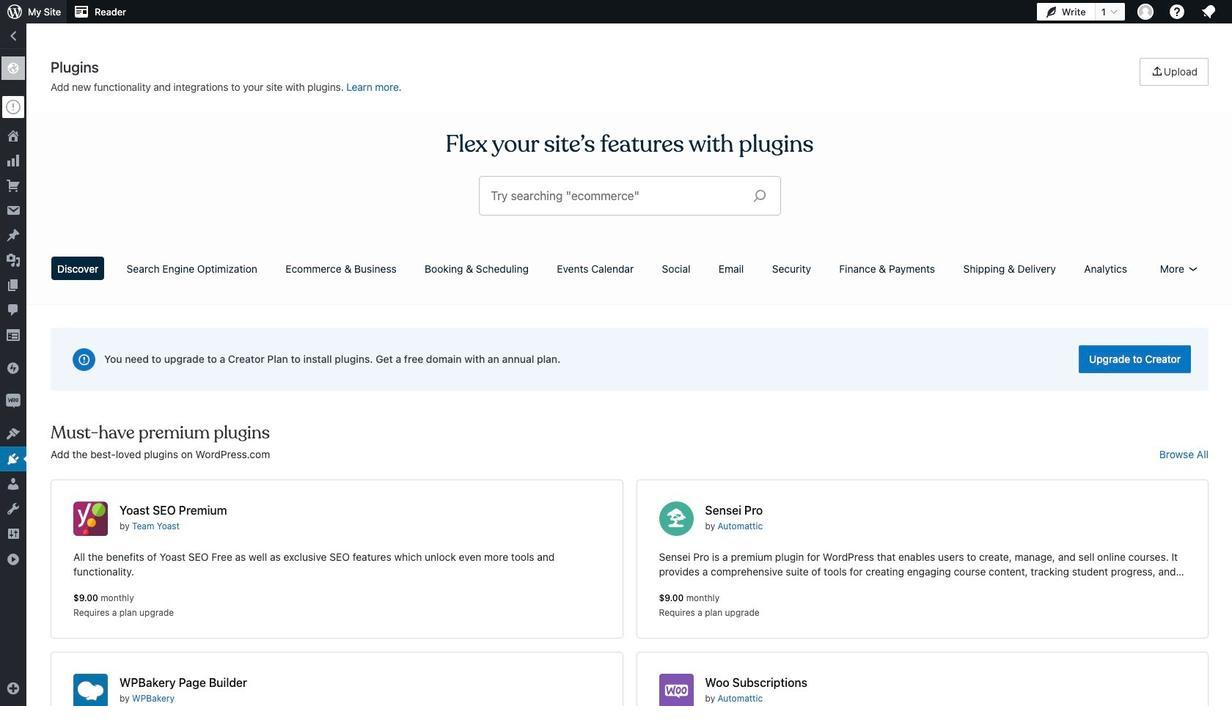 Task type: vqa. For each thing, say whether or not it's contained in the screenshot.
main content
yes



Task type: describe. For each thing, give the bounding box(es) containing it.
open search image
[[741, 186, 778, 206]]

my profile image
[[1138, 4, 1154, 20]]

manage your notifications image
[[1200, 3, 1218, 21]]



Task type: locate. For each thing, give the bounding box(es) containing it.
plugin icon image
[[73, 502, 108, 536], [659, 502, 694, 536], [73, 674, 108, 706], [659, 674, 694, 706]]

2 img image from the top
[[6, 394, 21, 409]]

0 vertical spatial img image
[[6, 361, 21, 376]]

Search search field
[[491, 177, 741, 215]]

1 img image from the top
[[6, 361, 21, 376]]

main content
[[45, 58, 1214, 706]]

None search field
[[479, 177, 780, 215]]

help image
[[1169, 3, 1186, 21]]

img image
[[6, 361, 21, 376], [6, 394, 21, 409]]

1 vertical spatial img image
[[6, 394, 21, 409]]



